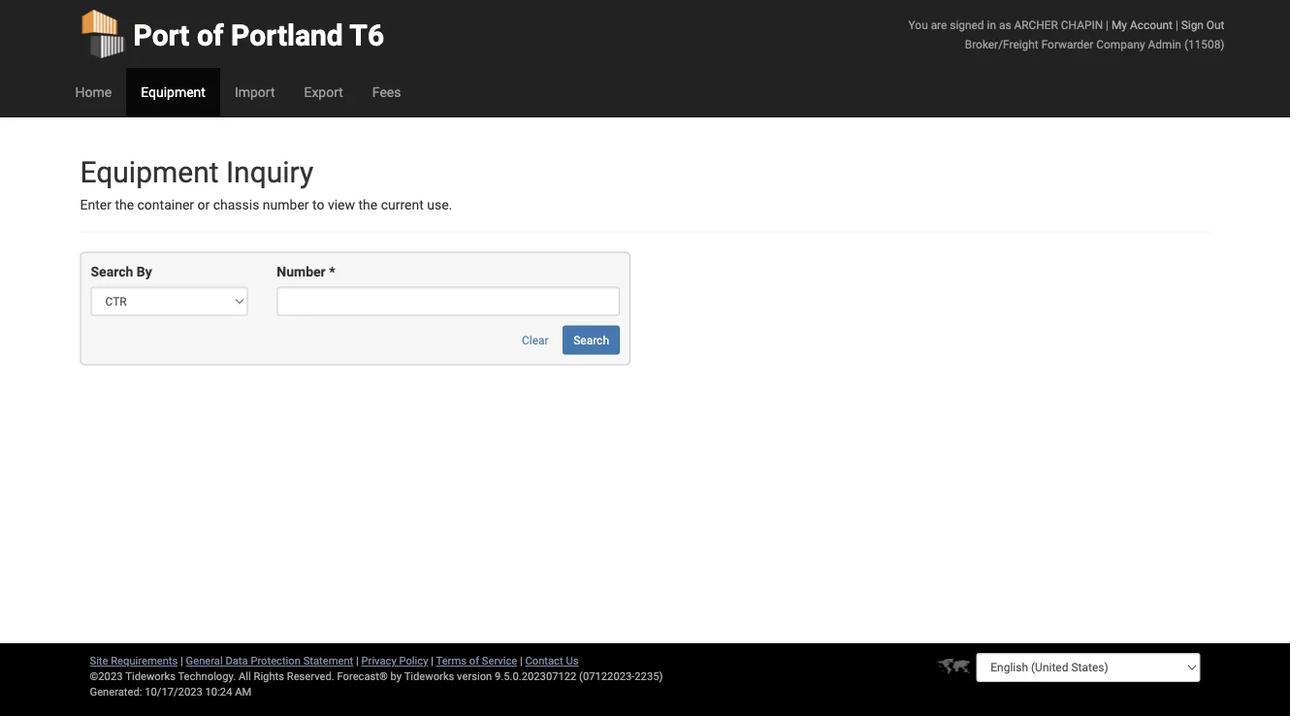 Task type: describe. For each thing, give the bounding box(es) containing it.
number *
[[277, 264, 335, 280]]

general
[[186, 654, 223, 667]]

am
[[235, 685, 252, 698]]

search by
[[91, 264, 152, 280]]

portland
[[231, 18, 343, 52]]

contact
[[525, 654, 563, 667]]

1 the from the left
[[115, 197, 134, 213]]

in
[[987, 18, 996, 32]]

10:24
[[205, 685, 232, 698]]

statement
[[303, 654, 353, 667]]

by
[[391, 670, 402, 683]]

to
[[312, 197, 325, 213]]

or
[[197, 197, 210, 213]]

clear
[[522, 333, 549, 347]]

sign
[[1182, 18, 1204, 32]]

home button
[[61, 68, 126, 116]]

(11508)
[[1185, 37, 1225, 51]]

container
[[137, 197, 194, 213]]

site
[[90, 654, 108, 667]]

service
[[482, 654, 517, 667]]

| up 9.5.0.202307122
[[520, 654, 523, 667]]

equipment for equipment
[[141, 84, 206, 100]]

reserved.
[[287, 670, 334, 683]]

site requirements | general data protection statement | privacy policy | terms of service | contact us ©2023 tideworks technology. all rights reserved. forecast® by tideworks version 9.5.0.202307122 (07122023-2235) generated: 10/17/2023 10:24 am
[[90, 654, 663, 698]]

data
[[225, 654, 248, 667]]

search button
[[563, 325, 620, 355]]

forwarder
[[1042, 37, 1094, 51]]

fees button
[[358, 68, 416, 116]]

search for search by
[[91, 264, 133, 280]]

broker/freight
[[965, 37, 1039, 51]]

current
[[381, 197, 424, 213]]

export
[[304, 84, 343, 100]]

number
[[277, 264, 326, 280]]

equipment button
[[126, 68, 220, 116]]

number
[[263, 197, 309, 213]]

admin
[[1148, 37, 1182, 51]]

enter
[[80, 197, 111, 213]]

terms of service link
[[436, 654, 517, 667]]

import
[[235, 84, 275, 100]]

terms
[[436, 654, 467, 667]]

signed
[[950, 18, 984, 32]]

you are signed in as archer chapin | my account | sign out broker/freight forwarder company admin (11508)
[[909, 18, 1225, 51]]

my
[[1112, 18, 1127, 32]]

policy
[[399, 654, 428, 667]]

my account link
[[1112, 18, 1173, 32]]

sign out link
[[1182, 18, 1225, 32]]



Task type: vqa. For each thing, say whether or not it's contained in the screenshot.
The ©2023 Tideworks
yes



Task type: locate. For each thing, give the bounding box(es) containing it.
account
[[1130, 18, 1173, 32]]

tideworks
[[404, 670, 454, 683]]

inquiry
[[226, 155, 314, 189]]

search for search
[[574, 333, 609, 347]]

you
[[909, 18, 928, 32]]

search left by
[[91, 264, 133, 280]]

2 the from the left
[[359, 197, 378, 213]]

port of portland t6 link
[[80, 0, 384, 68]]

the right enter
[[115, 197, 134, 213]]

search inside the search button
[[574, 333, 609, 347]]

0 vertical spatial equipment
[[141, 84, 206, 100]]

out
[[1207, 18, 1225, 32]]

chassis
[[213, 197, 259, 213]]

privacy policy link
[[361, 654, 428, 667]]

equipment down port
[[141, 84, 206, 100]]

port of portland t6
[[133, 18, 384, 52]]

chapin
[[1061, 18, 1103, 32]]

1 vertical spatial of
[[469, 654, 479, 667]]

search right clear button on the left top of page
[[574, 333, 609, 347]]

fees
[[372, 84, 401, 100]]

©2023 tideworks
[[90, 670, 176, 683]]

| left general
[[181, 654, 183, 667]]

0 horizontal spatial the
[[115, 197, 134, 213]]

generated:
[[90, 685, 142, 698]]

2235)
[[635, 670, 663, 683]]

1 vertical spatial search
[[574, 333, 609, 347]]

of
[[197, 18, 224, 52], [469, 654, 479, 667]]

1 horizontal spatial the
[[359, 197, 378, 213]]

| up tideworks
[[431, 654, 434, 667]]

import button
[[220, 68, 290, 116]]

| up forecast®
[[356, 654, 359, 667]]

|
[[1106, 18, 1109, 32], [1176, 18, 1179, 32], [181, 654, 183, 667], [356, 654, 359, 667], [431, 654, 434, 667], [520, 654, 523, 667]]

of up version
[[469, 654, 479, 667]]

by
[[137, 264, 152, 280]]

1 horizontal spatial of
[[469, 654, 479, 667]]

protection
[[251, 654, 301, 667]]

| left the sign
[[1176, 18, 1179, 32]]

search
[[91, 264, 133, 280], [574, 333, 609, 347]]

site requirements link
[[90, 654, 178, 667]]

equipment inside dropdown button
[[141, 84, 206, 100]]

company
[[1097, 37, 1146, 51]]

equipment up container
[[80, 155, 219, 189]]

equipment for equipment inquiry enter the container or chassis number to view the current use.
[[80, 155, 219, 189]]

0 horizontal spatial search
[[91, 264, 133, 280]]

Number * text field
[[277, 287, 620, 316]]

general data protection statement link
[[186, 654, 353, 667]]

clear button
[[511, 325, 560, 355]]

use.
[[427, 197, 452, 213]]

1 vertical spatial equipment
[[80, 155, 219, 189]]

technology.
[[178, 670, 236, 683]]

10/17/2023
[[145, 685, 203, 698]]

archer
[[1014, 18, 1058, 32]]

forecast®
[[337, 670, 388, 683]]

of right port
[[197, 18, 224, 52]]

equipment inquiry enter the container or chassis number to view the current use.
[[80, 155, 452, 213]]

0 horizontal spatial of
[[197, 18, 224, 52]]

0 vertical spatial of
[[197, 18, 224, 52]]

as
[[999, 18, 1012, 32]]

1 horizontal spatial search
[[574, 333, 609, 347]]

| left my
[[1106, 18, 1109, 32]]

the
[[115, 197, 134, 213], [359, 197, 378, 213]]

all
[[239, 670, 251, 683]]

the right the view
[[359, 197, 378, 213]]

view
[[328, 197, 355, 213]]

privacy
[[361, 654, 397, 667]]

version
[[457, 670, 492, 683]]

rights
[[254, 670, 284, 683]]

equipment
[[141, 84, 206, 100], [80, 155, 219, 189]]

requirements
[[111, 654, 178, 667]]

export button
[[290, 68, 358, 116]]

(07122023-
[[579, 670, 635, 683]]

contact us link
[[525, 654, 579, 667]]

*
[[329, 264, 335, 280]]

9.5.0.202307122
[[495, 670, 577, 683]]

0 vertical spatial search
[[91, 264, 133, 280]]

t6
[[350, 18, 384, 52]]

are
[[931, 18, 947, 32]]

of inside site requirements | general data protection statement | privacy policy | terms of service | contact us ©2023 tideworks technology. all rights reserved. forecast® by tideworks version 9.5.0.202307122 (07122023-2235) generated: 10/17/2023 10:24 am
[[469, 654, 479, 667]]

us
[[566, 654, 579, 667]]

port
[[133, 18, 190, 52]]

equipment inside equipment inquiry enter the container or chassis number to view the current use.
[[80, 155, 219, 189]]

home
[[75, 84, 112, 100]]



